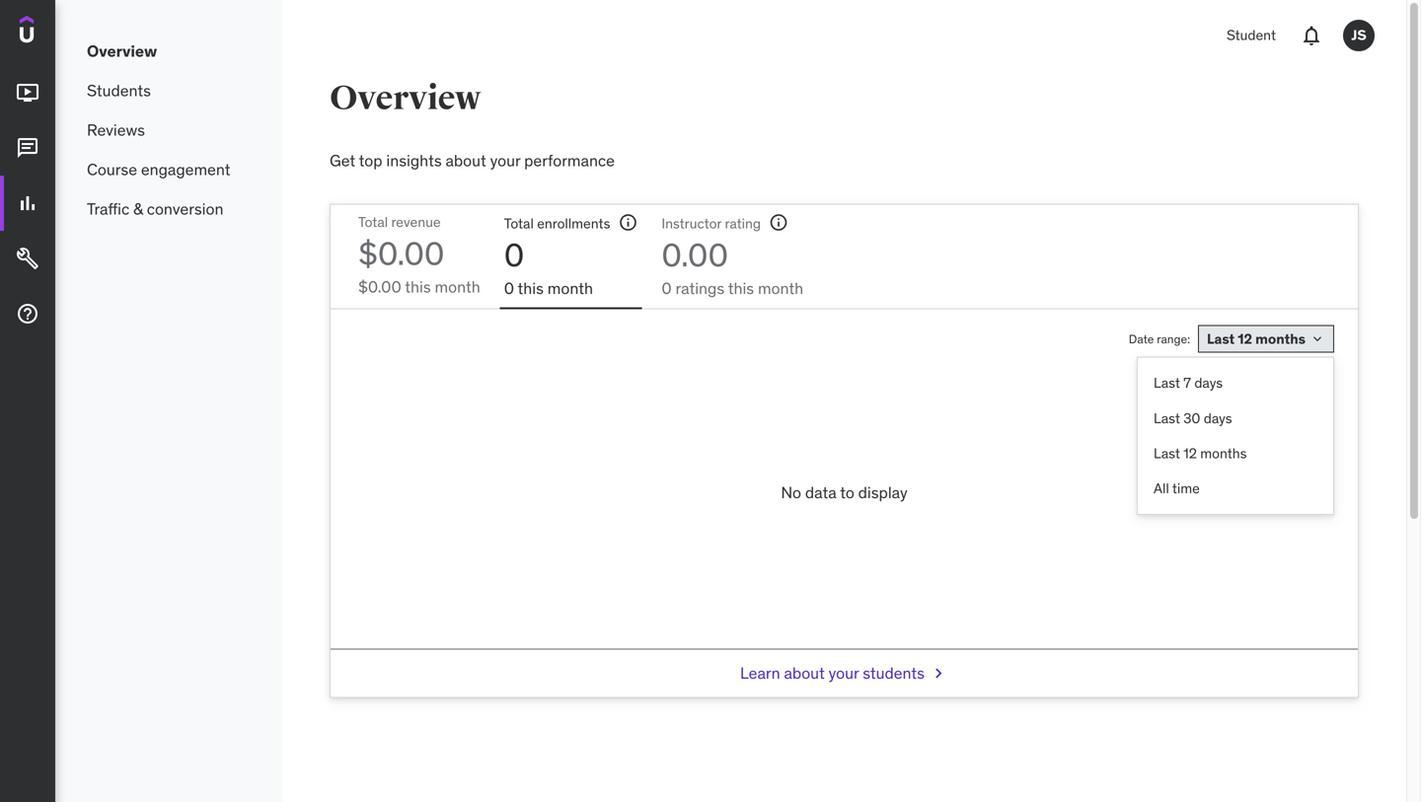 Task type: vqa. For each thing, say whether or not it's contained in the screenshot.
Other Music link
no



Task type: locate. For each thing, give the bounding box(es) containing it.
0 inside 0.00 0 ratings this month
[[662, 278, 672, 298]]

0 horizontal spatial total
[[358, 213, 388, 231]]

this down total enrollment
[[518, 278, 544, 298]]

last 12 months up last 7 days button
[[1207, 330, 1306, 348]]

last 12 months
[[1207, 330, 1306, 348], [1154, 444, 1247, 462]]

0 vertical spatial days
[[1194, 374, 1223, 392]]

0
[[504, 235, 524, 275], [504, 278, 514, 298], [662, 278, 672, 298]]

medium image
[[16, 81, 39, 105], [16, 136, 39, 160], [16, 192, 39, 215], [16, 247, 39, 271], [16, 302, 39, 326]]

instructor
[[662, 215, 721, 232]]

last up all
[[1154, 444, 1180, 462]]

1 horizontal spatial months
[[1255, 330, 1306, 348]]

last left 7
[[1154, 374, 1180, 392]]

display
[[858, 483, 908, 503]]

12 down "30"
[[1183, 444, 1197, 462]]

month down enrollment
[[548, 278, 593, 298]]

0 vertical spatial months
[[1255, 330, 1306, 348]]

get info image
[[618, 213, 638, 232], [769, 213, 789, 232]]

0 horizontal spatial month
[[435, 277, 480, 297]]

about
[[446, 150, 486, 171], [784, 663, 825, 683]]

this down revenue
[[405, 277, 431, 297]]

1 vertical spatial 12
[[1183, 444, 1197, 462]]

overview up insights
[[330, 78, 481, 119]]

$0.00
[[358, 234, 445, 273], [358, 277, 401, 297]]

this
[[405, 277, 431, 297], [518, 278, 544, 298], [728, 278, 754, 298]]

last 12 months button
[[1198, 325, 1334, 353]]

last 12 months inside button
[[1154, 444, 1247, 462]]

last 12 months inside dropdown button
[[1207, 330, 1306, 348]]

month down revenue
[[435, 277, 480, 297]]

months down last 30 days button
[[1200, 444, 1247, 462]]

udemy image
[[20, 16, 110, 50]]

total left revenue
[[358, 213, 388, 231]]

0 horizontal spatial overview
[[87, 41, 157, 61]]

to
[[840, 483, 854, 503]]

enrollment
[[537, 215, 604, 232]]

g
[[753, 215, 761, 232]]

total left enrollment
[[504, 215, 534, 232]]

time
[[1172, 480, 1200, 497]]

1 horizontal spatial 12
[[1238, 330, 1252, 348]]

months inside button
[[1200, 444, 1247, 462]]

overview up 'students'
[[87, 41, 157, 61]]

12 inside last 12 months button
[[1183, 444, 1197, 462]]

0 for 0.00
[[662, 278, 672, 298]]

get info image for 0.00
[[769, 213, 789, 232]]

last left "30"
[[1154, 409, 1180, 427]]

0 vertical spatial about
[[446, 150, 486, 171]]

month down the 'g'
[[758, 278, 803, 298]]

last inside dropdown button
[[1207, 330, 1235, 348]]

12 inside last 12 months dropdown button
[[1238, 330, 1252, 348]]

1 horizontal spatial overview
[[330, 78, 481, 119]]

last 7 days
[[1154, 374, 1223, 392]]

0 horizontal spatial your
[[490, 150, 520, 171]]

1 vertical spatial days
[[1204, 409, 1232, 427]]

traffic
[[87, 199, 129, 219]]

2 $0.00 from the top
[[358, 277, 401, 297]]

0 horizontal spatial get info image
[[618, 213, 638, 232]]

2 horizontal spatial this
[[728, 278, 754, 298]]

last
[[1207, 330, 1235, 348], [1154, 374, 1180, 392], [1154, 409, 1180, 427], [1154, 444, 1180, 462]]

about right insights
[[446, 150, 486, 171]]

days right 7
[[1194, 374, 1223, 392]]

0 vertical spatial last 12 months
[[1207, 330, 1306, 348]]

total inside total revenue $0.00 $0.00 this month
[[358, 213, 388, 231]]

this inside 0.00 0 ratings this month
[[728, 278, 754, 298]]

total
[[358, 213, 388, 231], [504, 215, 534, 232]]

0 vertical spatial overview
[[87, 41, 157, 61]]

last 12 months button
[[1138, 436, 1333, 471]]

all
[[1154, 480, 1169, 497]]

last 30 days
[[1154, 409, 1232, 427]]

no data to display
[[781, 483, 908, 503]]

0 vertical spatial your
[[490, 150, 520, 171]]

students
[[87, 80, 151, 100]]

no
[[781, 483, 801, 503]]

0.00 0 ratings this month
[[662, 235, 803, 298]]

1 horizontal spatial about
[[784, 663, 825, 683]]

get info image right the 'g'
[[769, 213, 789, 232]]

students link
[[55, 71, 282, 111]]

revenue
[[391, 213, 441, 231]]

last 7 days button
[[1138, 366, 1333, 401]]

s
[[604, 215, 610, 232]]

2 get info image from the left
[[769, 213, 789, 232]]

1 horizontal spatial total
[[504, 215, 534, 232]]

1 vertical spatial $0.00
[[358, 277, 401, 297]]

1 vertical spatial your
[[829, 663, 859, 683]]

this right the ratings
[[728, 278, 754, 298]]

12 for last 12 months button at the right of page
[[1183, 444, 1197, 462]]

last for last 7 days button
[[1154, 374, 1180, 392]]

1 horizontal spatial month
[[548, 278, 593, 298]]

last for last 30 days button
[[1154, 409, 1180, 427]]

get info image right s
[[618, 213, 638, 232]]

12
[[1238, 330, 1252, 348], [1183, 444, 1197, 462]]

reviews link
[[55, 111, 282, 150]]

months left xsmall image
[[1255, 330, 1306, 348]]

1 vertical spatial overview
[[330, 78, 481, 119]]

days
[[1194, 374, 1223, 392], [1204, 409, 1232, 427]]

1 get info image from the left
[[618, 213, 638, 232]]

1 medium image from the top
[[16, 81, 39, 105]]

overview link
[[55, 32, 282, 71]]

2 medium image from the top
[[16, 136, 39, 160]]

1 horizontal spatial this
[[518, 278, 544, 298]]

total revenue $0.00 $0.00 this month
[[358, 213, 480, 297]]

overview
[[87, 41, 157, 61], [330, 78, 481, 119]]

date
[[1129, 331, 1154, 347]]

get
[[330, 150, 355, 171]]

students
[[863, 663, 925, 683]]

0 horizontal spatial 12
[[1183, 444, 1197, 462]]

month inside 0.00 0 ratings this month
[[758, 278, 803, 298]]

7
[[1183, 374, 1191, 392]]

0 horizontal spatial months
[[1200, 444, 1247, 462]]

&
[[133, 199, 143, 219]]

last up last 7 days button
[[1207, 330, 1235, 348]]

js
[[1351, 26, 1366, 44]]

days right "30"
[[1204, 409, 1232, 427]]

4 medium image from the top
[[16, 247, 39, 271]]

student link
[[1215, 12, 1288, 59]]

total for total enrollment
[[504, 215, 534, 232]]

your
[[490, 150, 520, 171], [829, 663, 859, 683]]

notifications image
[[1300, 24, 1323, 47]]

reviews
[[87, 120, 145, 140]]

2 horizontal spatial month
[[758, 278, 803, 298]]

0 for 0
[[504, 278, 514, 298]]

your left performance
[[490, 150, 520, 171]]

1 horizontal spatial your
[[829, 663, 859, 683]]

months
[[1255, 330, 1306, 348], [1200, 444, 1247, 462]]

1 horizontal spatial get info image
[[769, 213, 789, 232]]

0 horizontal spatial this
[[405, 277, 431, 297]]

1 vertical spatial months
[[1200, 444, 1247, 462]]

last 12 months down last 30 days
[[1154, 444, 1247, 462]]

total for total revenue $0.00 $0.00 this month
[[358, 213, 388, 231]]

learn about your students
[[740, 663, 925, 683]]

about right learn
[[784, 663, 825, 683]]

student
[[1227, 26, 1276, 44]]

your left students
[[829, 663, 859, 683]]

engagement
[[141, 159, 230, 179]]

last for last 12 months button at the right of page
[[1154, 444, 1180, 462]]

1 vertical spatial last 12 months
[[1154, 444, 1247, 462]]

months inside dropdown button
[[1255, 330, 1306, 348]]

days for last 30 days
[[1204, 409, 1232, 427]]

month
[[435, 277, 480, 297], [548, 278, 593, 298], [758, 278, 803, 298]]

ratings
[[676, 278, 724, 298]]

last 12 months for last 12 months dropdown button
[[1207, 330, 1306, 348]]

0 vertical spatial 12
[[1238, 330, 1252, 348]]

12 up last 7 days button
[[1238, 330, 1252, 348]]

0 vertical spatial $0.00
[[358, 234, 445, 273]]



Task type: describe. For each thing, give the bounding box(es) containing it.
traffic & conversion link
[[55, 189, 282, 229]]

xsmall image
[[1310, 331, 1325, 347]]

course engagement link
[[55, 150, 282, 189]]

months for last 12 months dropdown button
[[1255, 330, 1306, 348]]

this inside 0 0 this month
[[518, 278, 544, 298]]

3 medium image from the top
[[16, 192, 39, 215]]

conversion
[[147, 199, 223, 219]]

all time
[[1154, 480, 1200, 497]]

ratin
[[725, 215, 753, 232]]

1 vertical spatial about
[[784, 663, 825, 683]]

performance
[[524, 150, 615, 171]]

all time button
[[1138, 471, 1333, 506]]

last for last 12 months dropdown button
[[1207, 330, 1235, 348]]

get info image for 0
[[618, 213, 638, 232]]

month inside total revenue $0.00 $0.00 this month
[[435, 277, 480, 297]]

top
[[359, 150, 382, 171]]

traffic & conversion
[[87, 199, 223, 219]]

data
[[805, 483, 837, 503]]

days for last 7 days
[[1194, 374, 1223, 392]]

overview inside overview link
[[87, 41, 157, 61]]

last 12 months for last 12 months button at the right of page
[[1154, 444, 1247, 462]]

total enrollment
[[504, 215, 604, 232]]

0 horizontal spatial about
[[446, 150, 486, 171]]

5 medium image from the top
[[16, 302, 39, 326]]

course engagement
[[87, 159, 230, 179]]

instructor ratin
[[662, 215, 753, 232]]

0.00
[[662, 235, 728, 275]]

0 0 this month
[[504, 235, 593, 298]]

range:
[[1157, 331, 1190, 347]]

this inside total revenue $0.00 $0.00 this month
[[405, 277, 431, 297]]

date range:
[[1129, 331, 1190, 347]]

12 for last 12 months dropdown button
[[1238, 330, 1252, 348]]

last 30 days button
[[1138, 401, 1333, 436]]

get top insights about your performance
[[330, 150, 615, 171]]

30
[[1183, 409, 1200, 427]]

js link
[[1335, 12, 1383, 59]]

small image
[[929, 664, 948, 684]]

learn
[[740, 663, 780, 683]]

months for last 12 months button at the right of page
[[1200, 444, 1247, 462]]

month inside 0 0 this month
[[548, 278, 593, 298]]

insights
[[386, 150, 442, 171]]

1 $0.00 from the top
[[358, 234, 445, 273]]

learn about your students link
[[740, 650, 948, 697]]

course
[[87, 159, 137, 179]]



